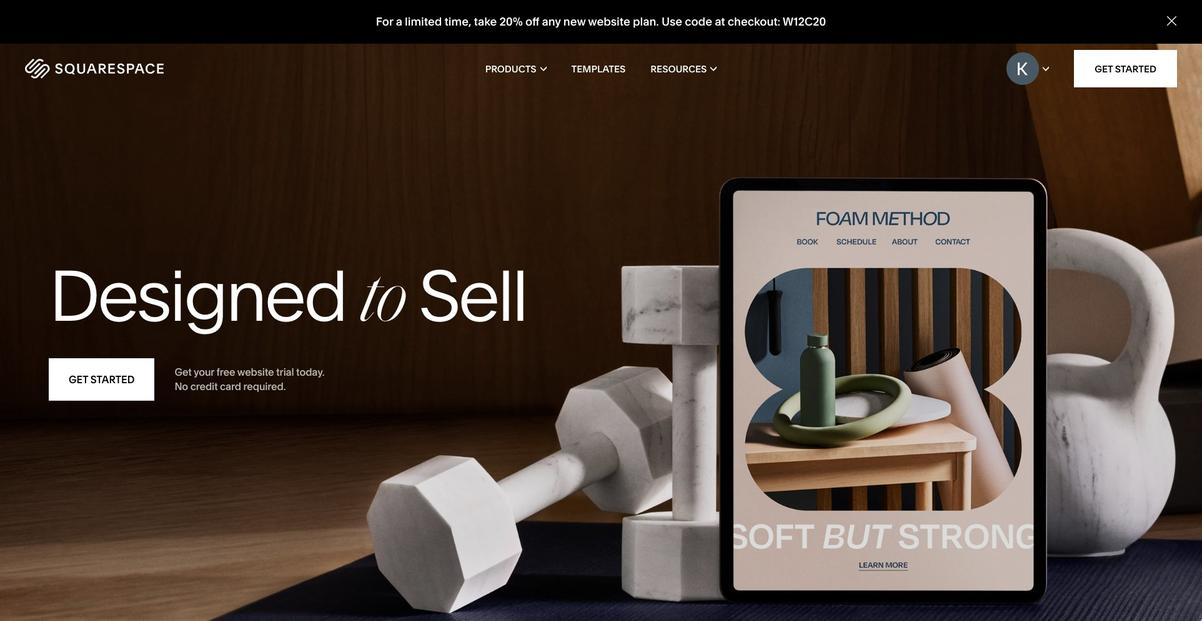 Task type: describe. For each thing, give the bounding box(es) containing it.
sell
[[419, 253, 526, 339]]

get your free website trial today. no credit card required.
[[175, 366, 325, 393]]

credit
[[190, 380, 218, 393]]

20%
[[500, 15, 523, 29]]

squarespace logo image
[[25, 59, 164, 79]]

a
[[396, 15, 402, 29]]

your
[[194, 366, 214, 379]]

1 vertical spatial get started link
[[49, 358, 155, 401]]

templates
[[572, 63, 626, 75]]

use
[[662, 15, 682, 29]]

templates link
[[572, 44, 626, 94]]

required.
[[243, 380, 286, 393]]

designed to sell
[[49, 253, 526, 339]]

resources
[[651, 63, 707, 75]]

squarespace logo link
[[25, 59, 255, 79]]

resources button
[[651, 44, 717, 94]]

products button
[[485, 44, 547, 94]]

trial
[[276, 366, 294, 379]]

get for the top "get started" link
[[1095, 63, 1113, 75]]

designed
[[49, 253, 346, 339]]

website inside get your free website trial today. no credit card required.
[[237, 366, 274, 379]]

limited
[[405, 15, 442, 29]]

w12c20
[[783, 15, 826, 29]]



Task type: vqa. For each thing, say whether or not it's contained in the screenshot.
the bottom Started
yes



Task type: locate. For each thing, give the bounding box(es) containing it.
off
[[526, 15, 539, 29]]

take
[[474, 15, 497, 29]]

today.
[[296, 366, 325, 379]]

website right new
[[588, 15, 630, 29]]

no
[[175, 380, 188, 393]]

1 horizontal spatial get started
[[1095, 63, 1157, 75]]

0 horizontal spatial started
[[91, 373, 135, 386]]

code
[[685, 15, 712, 29]]

started
[[1115, 63, 1157, 75], [91, 373, 135, 386]]

get
[[1095, 63, 1113, 75], [175, 366, 192, 379], [69, 373, 88, 386]]

time,
[[445, 15, 471, 29]]

get for "get started" link to the bottom
[[69, 373, 88, 386]]

1 vertical spatial started
[[91, 373, 135, 386]]

to
[[360, 268, 404, 338]]

new
[[564, 15, 586, 29]]

0 vertical spatial website
[[588, 15, 630, 29]]

0 vertical spatial get started link
[[1074, 50, 1177, 87]]

1 horizontal spatial get started link
[[1074, 50, 1177, 87]]

plan.
[[633, 15, 659, 29]]

1 horizontal spatial get
[[175, 366, 192, 379]]

at
[[715, 15, 725, 29]]

2 horizontal spatial get
[[1095, 63, 1113, 75]]

started for "get started" link to the bottom
[[91, 373, 135, 386]]

checkout:
[[728, 15, 780, 29]]

1 horizontal spatial started
[[1115, 63, 1157, 75]]

website up required.
[[237, 366, 274, 379]]

started for the top "get started" link
[[1115, 63, 1157, 75]]

get inside get your free website trial today. no credit card required.
[[175, 366, 192, 379]]

0 horizontal spatial get
[[69, 373, 88, 386]]

0 horizontal spatial website
[[237, 366, 274, 379]]

for
[[376, 15, 393, 29]]

0 horizontal spatial get started link
[[49, 358, 155, 401]]

1 vertical spatial get started
[[69, 373, 135, 386]]

get started
[[1095, 63, 1157, 75], [69, 373, 135, 386]]

get started link
[[1074, 50, 1177, 87], [49, 358, 155, 401]]

0 vertical spatial started
[[1115, 63, 1157, 75]]

free
[[217, 366, 235, 379]]

products
[[485, 63, 537, 75]]

1 horizontal spatial website
[[588, 15, 630, 29]]

card
[[220, 380, 241, 393]]

0 horizontal spatial get started
[[69, 373, 135, 386]]

1 vertical spatial website
[[237, 366, 274, 379]]

any
[[542, 15, 561, 29]]

website
[[588, 15, 630, 29], [237, 366, 274, 379]]

0 vertical spatial get started
[[1095, 63, 1157, 75]]

for a limited time, take 20% off any new website plan. use code at checkout: w12c20
[[376, 15, 826, 29]]



